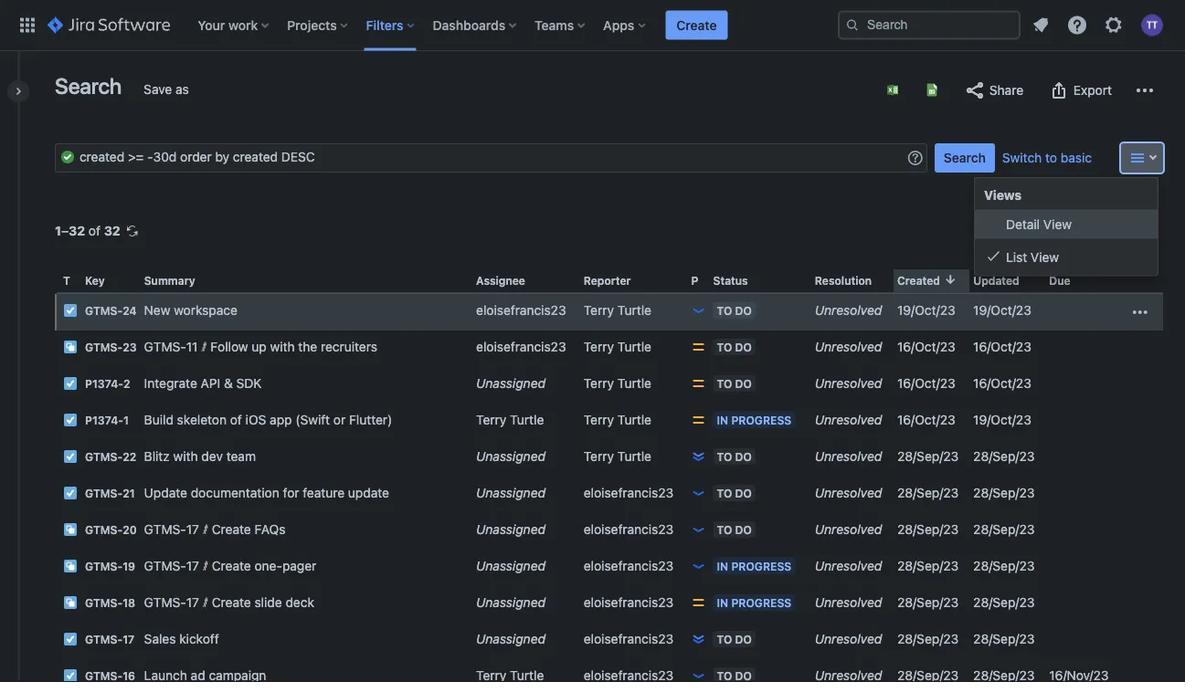 Task type: describe. For each thing, give the bounding box(es) containing it.
create faqs link
[[212, 522, 286, 537]]

21
[[123, 488, 135, 500]]

gtms- for 'gtms-21' link
[[85, 488, 123, 500]]

2 do from the top
[[735, 341, 752, 354]]

1 – 32 of 32
[[55, 223, 120, 238]]

unassigned for p1374-2
[[476, 376, 546, 391]]

p1374-1
[[85, 414, 129, 427]]

sub task image for gtms-11
[[63, 340, 78, 355]]

gtms-23 link
[[85, 341, 137, 354]]

unresolved for 2
[[815, 376, 882, 391]]

gtms-21
[[85, 488, 135, 500]]

dev
[[201, 449, 223, 464]]

eloisefrancis23 for 17
[[584, 632, 674, 647]]

search button
[[935, 143, 995, 173]]

11
[[186, 340, 198, 355]]

16/oct/23 for gtms-23
[[897, 340, 955, 355]]

medium image for eloisefrancis23
[[691, 596, 706, 610]]

create for create slide deck
[[212, 595, 251, 610]]

filters button
[[361, 11, 422, 40]]

unassigned for gtms-17
[[476, 632, 546, 647]]

terry turtle for blitz with dev team
[[584, 449, 651, 464]]

gtms-11
[[144, 340, 198, 355]]

eloisefrancis23 link for gtms-20
[[584, 522, 674, 537]]

task image for integrate api & sdk
[[63, 377, 78, 391]]

task image for blitz with dev team
[[63, 450, 78, 464]]

share link
[[955, 76, 1033, 105]]

save as
[[144, 82, 189, 97]]

apps
[[603, 17, 634, 32]]

do for integrate api & sdk
[[735, 377, 752, 390]]

build skeleton of ios app (swift or flutter)
[[144, 413, 392, 428]]

medium image for 16/oct/23
[[691, 377, 706, 391]]

task image for new workspace
[[63, 303, 78, 318]]

unresolved for 21
[[815, 486, 882, 501]]

gtms-17 for create faqs
[[144, 522, 199, 537]]

eloisefrancis23 for 20
[[584, 522, 674, 537]]

2
[[123, 378, 130, 391]]

pager
[[282, 559, 316, 574]]

one-
[[254, 559, 282, 574]]

follow up with the recruiters
[[210, 340, 377, 355]]

17 left sales
[[123, 634, 135, 647]]

sdk
[[236, 376, 262, 391]]

switch to basic
[[1002, 150, 1092, 165]]

faqs
[[254, 522, 286, 537]]

gtms-18 link
[[85, 597, 135, 610]]

apps button
[[598, 11, 653, 40]]

gtms-24 link
[[85, 305, 137, 318]]

progress for create one-pager
[[731, 560, 791, 573]]

blitz with dev team link
[[144, 449, 256, 464]]

17 for create slide deck
[[186, 595, 199, 610]]

create for create one-pager
[[212, 559, 251, 574]]

6 to from the top
[[717, 524, 732, 536]]

build skeleton of ios app (swift or flutter) link
[[144, 413, 392, 428]]

gtms- for 'gtms-11' link
[[144, 340, 186, 355]]

18
[[123, 597, 135, 610]]

feature
[[303, 486, 345, 501]]

terry turtle link for integrate api & sdk
[[584, 376, 651, 391]]

p
[[691, 274, 698, 287]]

2 low image from the top
[[691, 669, 706, 683]]

do for update documentation for feature update
[[735, 487, 752, 500]]

&
[[224, 376, 233, 391]]

for
[[283, 486, 299, 501]]

do for blitz with dev team
[[735, 451, 752, 463]]

unresolved for 17
[[815, 632, 882, 647]]

primary element
[[11, 0, 838, 51]]

create for create faqs
[[212, 522, 251, 537]]

app
[[270, 413, 292, 428]]

export button
[[1039, 76, 1121, 105]]

Detail View radio
[[975, 210, 1158, 239]]

16/oct/23 for p1374-1
[[897, 413, 955, 428]]

gtms-17 link down gtms-18 link
[[85, 634, 135, 647]]

gtms-24 new workspace
[[85, 303, 237, 318]]

to do for sales kickoff
[[717, 633, 752, 646]]

filters
[[366, 17, 403, 32]]

create for create
[[676, 17, 717, 32]]

projects button
[[282, 11, 355, 40]]

export
[[1073, 83, 1112, 98]]

switch
[[1002, 150, 1042, 165]]

save
[[144, 82, 172, 97]]

update
[[144, 486, 187, 501]]

create slide deck link
[[212, 595, 314, 610]]

terry turtle link for build skeleton of ios app (swift or flutter)
[[584, 413, 651, 428]]

gtms-17 for create slide deck
[[144, 595, 199, 610]]

unresolved for 18
[[815, 595, 882, 610]]

eloisefrancis23 link for gtms-18
[[584, 595, 674, 610]]

your work button
[[192, 11, 276, 40]]

terry for blitz with dev team
[[584, 449, 614, 464]]

do for sales kickoff
[[735, 633, 752, 646]]

gtms- for gtms-17 link associated with create one-pager
[[144, 559, 186, 574]]

sales
[[144, 632, 176, 647]]

lowest image
[[691, 632, 706, 647]]

terry for build skeleton of ios app (swift or flutter)
[[584, 413, 614, 428]]

0 horizontal spatial with
[[173, 449, 198, 464]]

eloisefrancis23 for 19
[[584, 559, 674, 574]]

dashboards button
[[427, 11, 524, 40]]

low image for create one-pager
[[691, 559, 706, 574]]

list view
[[1006, 249, 1059, 264]]

resolution
[[815, 274, 872, 287]]

help image
[[1066, 14, 1088, 36]]

due
[[1049, 274, 1071, 287]]

new workspace link
[[144, 303, 237, 318]]

team
[[226, 449, 256, 464]]

api
[[201, 376, 220, 391]]

terry turtle link for new workspace
[[584, 303, 651, 318]]

terry for integrate api & sdk
[[584, 376, 614, 391]]

5 unresolved from the top
[[815, 449, 882, 464]]

gtms-17 link for create one-pager
[[144, 559, 208, 574]]

gtms-20
[[85, 524, 137, 537]]

your profile and settings image
[[1141, 14, 1163, 36]]

documentation
[[191, 486, 279, 501]]

eloisefrancis23 link for gtms-17
[[584, 632, 674, 647]]

24
[[123, 305, 137, 318]]

0 horizontal spatial search
[[55, 73, 122, 99]]

1 in progress from the top
[[717, 414, 791, 427]]

create one-pager link
[[212, 559, 316, 574]]

teams button
[[529, 11, 592, 40]]

gtms-17 link for create faqs
[[144, 522, 208, 537]]

create one-pager
[[212, 559, 316, 574]]

settings image
[[1103, 14, 1125, 36]]

gtms-17 down gtms-18 link
[[85, 634, 135, 647]]

views
[[984, 188, 1022, 203]]

medium image for terry turtle
[[691, 340, 706, 355]]

skeleton
[[177, 413, 227, 428]]

terry turtle for integrate api & sdk
[[584, 376, 651, 391]]

teams
[[535, 17, 574, 32]]

assignee
[[476, 274, 525, 287]]

0 vertical spatial with
[[270, 340, 295, 355]]

status
[[713, 274, 748, 287]]

p1374-2
[[85, 378, 130, 391]]

1 in from the top
[[717, 414, 728, 427]]

key
[[85, 274, 105, 287]]

eloisefrancis23 for 21
[[584, 486, 674, 501]]

search inside "button"
[[944, 150, 986, 165]]

–
[[61, 223, 69, 238]]

gtms-21 link
[[85, 488, 135, 500]]

task image for update documentation for feature update
[[63, 486, 78, 501]]

sidebar navigation image
[[0, 73, 40, 110]]

gtms- for gtms-20 link
[[85, 524, 123, 537]]

1 low image from the top
[[691, 486, 706, 501]]

1 unresolved from the top
[[815, 303, 882, 318]]

update documentation for feature update link
[[144, 486, 389, 501]]

update
[[348, 486, 389, 501]]

in progress for create one-pager
[[717, 560, 791, 573]]

to for integrate api & sdk
[[717, 377, 732, 390]]



Task type: vqa. For each thing, say whether or not it's contained in the screenshot.
2nd Lowest image from the bottom of the page
yes



Task type: locate. For each thing, give the bounding box(es) containing it.
low image for create faqs
[[691, 523, 706, 537]]

19/oct/23 for 19/oct/23
[[973, 303, 1031, 318]]

columns
[[1093, 229, 1145, 244]]

turtle for build skeleton of ios app (swift or flutter)
[[617, 413, 651, 428]]

1 vertical spatial small image
[[986, 249, 1001, 264]]

sub task image
[[63, 523, 78, 537], [63, 559, 78, 574]]

None text field
[[55, 143, 927, 173]]

1 progress from the top
[[731, 414, 791, 427]]

eloisefrancis23 link for gtms-21
[[584, 486, 674, 501]]

gtms-17 down update
[[144, 522, 199, 537]]

integrate
[[144, 376, 197, 391]]

1 low image from the top
[[691, 303, 706, 318]]

of left ios
[[230, 413, 242, 428]]

sub task image for create one-pager
[[63, 559, 78, 574]]

0 vertical spatial task image
[[63, 303, 78, 318]]

to
[[1045, 150, 1057, 165]]

1 task image from the top
[[63, 303, 78, 318]]

1 task image from the top
[[63, 377, 78, 391]]

task image
[[63, 377, 78, 391], [63, 450, 78, 464], [63, 632, 78, 647], [63, 669, 78, 683]]

0 horizontal spatial 32
[[69, 223, 85, 238]]

as
[[175, 82, 189, 97]]

sub task image
[[63, 340, 78, 355], [63, 596, 78, 610]]

1 horizontal spatial of
[[230, 413, 242, 428]]

to do for blitz with dev team
[[717, 451, 752, 463]]

6 do from the top
[[735, 524, 752, 536]]

List View radio
[[975, 243, 1158, 272]]

1 vertical spatial in progress
[[717, 560, 791, 573]]

follow
[[210, 340, 248, 355]]

lowest image
[[691, 450, 706, 464]]

6 to do from the top
[[717, 524, 752, 536]]

1 vertical spatial progress
[[731, 560, 791, 573]]

unassigned for gtms-19
[[476, 559, 546, 574]]

1 vertical spatial p1374-
[[85, 414, 123, 427]]

eloisefrancis23
[[476, 303, 566, 318], [476, 340, 566, 355], [584, 486, 674, 501], [584, 522, 674, 537], [584, 559, 674, 574], [584, 595, 674, 610], [584, 632, 674, 647]]

p1374-2 link
[[85, 378, 130, 391]]

small image
[[943, 272, 958, 287]]

appswitcher icon image
[[16, 14, 38, 36]]

unassigned for gtms-18
[[476, 595, 546, 610]]

0 vertical spatial of
[[89, 223, 100, 238]]

2 vertical spatial progress
[[731, 597, 791, 610]]

low image
[[691, 486, 706, 501], [691, 669, 706, 683]]

do for new workspace
[[735, 304, 752, 317]]

0 vertical spatial sub task image
[[63, 340, 78, 355]]

1 small image from the top
[[986, 216, 1001, 231]]

gtms-17 link down update
[[144, 522, 208, 537]]

low image down lowest icon
[[691, 669, 706, 683]]

gtms- down key
[[85, 305, 123, 318]]

switch to basic link
[[1002, 150, 1092, 165]]

10 unresolved from the top
[[815, 632, 882, 647]]

4 unresolved from the top
[[815, 413, 882, 428]]

1 horizontal spatial 32
[[104, 223, 120, 238]]

banner containing your work
[[0, 0, 1185, 51]]

0 vertical spatial low image
[[691, 303, 706, 318]]

the
[[298, 340, 317, 355]]

gtms- down gtms-22 link on the left of page
[[85, 488, 123, 500]]

medium image
[[691, 340, 706, 355], [691, 596, 706, 610]]

2 vertical spatial in progress
[[717, 597, 791, 610]]

to do
[[717, 304, 752, 317], [717, 341, 752, 354], [717, 377, 752, 390], [717, 451, 752, 463], [717, 487, 752, 500], [717, 524, 752, 536], [717, 633, 752, 646]]

flutter)
[[349, 413, 392, 428]]

integrate api & sdk
[[144, 376, 262, 391]]

17 for create one-pager
[[186, 559, 199, 574]]

1 vertical spatial medium image
[[691, 596, 706, 610]]

to for update documentation for feature update
[[717, 487, 732, 500]]

gtms-19
[[85, 561, 135, 573]]

1 vertical spatial sub task image
[[63, 596, 78, 610]]

view inside option
[[1031, 249, 1059, 264]]

32 right –
[[104, 223, 120, 238]]

task image for build skeleton of ios app (swift or flutter)
[[63, 413, 78, 428]]

7 unresolved from the top
[[815, 522, 882, 537]]

1 vertical spatial medium image
[[691, 413, 706, 428]]

low image down lowest image
[[691, 523, 706, 537]]

1 vertical spatial of
[[230, 413, 242, 428]]

small image
[[986, 216, 1001, 231], [986, 249, 1001, 264]]

eloisefrancis23 link
[[476, 303, 566, 318], [476, 340, 566, 355], [584, 486, 674, 501], [584, 522, 674, 537], [584, 559, 674, 574], [584, 595, 674, 610], [584, 632, 674, 647]]

6 unassigned from the top
[[476, 595, 546, 610]]

create button
[[665, 11, 728, 40]]

p1374- up p1374-1 link
[[85, 378, 123, 391]]

1 do from the top
[[735, 304, 752, 317]]

3 in progress from the top
[[717, 597, 791, 610]]

gtms- right 20 on the bottom of page
[[144, 522, 186, 537]]

sub task image for gtms-17
[[63, 596, 78, 610]]

progress for create slide deck
[[731, 597, 791, 610]]

0 vertical spatial low image
[[691, 486, 706, 501]]

17
[[186, 522, 199, 537], [186, 559, 199, 574], [186, 595, 199, 610], [123, 634, 135, 647]]

notifications image
[[1030, 14, 1052, 36]]

5 do from the top
[[735, 487, 752, 500]]

p1374- for integrate api & sdk
[[85, 378, 123, 391]]

1 sub task image from the top
[[63, 340, 78, 355]]

4 task image from the top
[[63, 669, 78, 683]]

unresolved for 1
[[815, 413, 882, 428]]

1 horizontal spatial 1
[[123, 414, 129, 427]]

terry turtle
[[584, 303, 651, 318], [584, 340, 651, 355], [584, 376, 651, 391], [476, 413, 544, 428], [584, 413, 651, 428], [584, 449, 651, 464]]

2 in progress from the top
[[717, 560, 791, 573]]

medium image down the p
[[691, 340, 706, 355]]

4 do from the top
[[735, 451, 752, 463]]

0 vertical spatial medium image
[[691, 377, 706, 391]]

1 medium image from the top
[[691, 377, 706, 391]]

search image
[[845, 18, 860, 32]]

small image for list view
[[986, 249, 1001, 264]]

gtms-11 link
[[144, 340, 207, 355]]

low image up lowest icon
[[691, 559, 706, 574]]

2 sub task image from the top
[[63, 596, 78, 610]]

3 to from the top
[[717, 377, 732, 390]]

2 medium image from the top
[[691, 413, 706, 428]]

create faqs
[[212, 522, 286, 537]]

3 task image from the top
[[63, 486, 78, 501]]

9 unresolved from the top
[[815, 595, 882, 610]]

gtms- down gtms-18 link
[[85, 634, 123, 647]]

gtms- down gtms-19 link
[[85, 597, 123, 610]]

2 32 from the left
[[104, 223, 120, 238]]

gtms- down p1374-1
[[85, 451, 123, 464]]

1 to from the top
[[717, 304, 732, 317]]

workspace
[[174, 303, 237, 318]]

dashboards
[[433, 17, 505, 32]]

gtms-18
[[85, 597, 135, 610]]

gtms-19 link
[[85, 561, 135, 573]]

2 low image from the top
[[691, 523, 706, 537]]

search up views
[[944, 150, 986, 165]]

1 vertical spatial task image
[[63, 413, 78, 428]]

to do for new workspace
[[717, 304, 752, 317]]

turtle for blitz with dev team
[[617, 449, 651, 464]]

gtms- right 19
[[144, 559, 186, 574]]

5 to from the top
[[717, 487, 732, 500]]

create inside button
[[676, 17, 717, 32]]

2 p1374- from the top
[[85, 414, 123, 427]]

1 vertical spatial 1
[[123, 414, 129, 427]]

build
[[144, 413, 174, 428]]

2 unassigned from the top
[[476, 449, 546, 464]]

small image inside list view link
[[986, 249, 1001, 264]]

view for list view
[[1031, 249, 1059, 264]]

unassigned for gtms-20
[[476, 522, 546, 537]]

8 unresolved from the top
[[815, 559, 882, 574]]

in
[[717, 414, 728, 427], [717, 560, 728, 573], [717, 597, 728, 610]]

to for blitz with dev team
[[717, 451, 732, 463]]

4 unassigned from the top
[[476, 522, 546, 537]]

gtms-20 link
[[85, 524, 137, 537]]

2 task image from the top
[[63, 413, 78, 428]]

sub task image left gtms-19
[[63, 559, 78, 574]]

2 small image from the top
[[986, 249, 1001, 264]]

view inside radio
[[1043, 216, 1072, 232]]

kickoff
[[179, 632, 219, 647]]

sales kickoff
[[144, 632, 219, 647]]

2 progress from the top
[[731, 560, 791, 573]]

gtms- for gtms-17 link underneath gtms-18 link
[[85, 634, 123, 647]]

small image for detail view
[[986, 216, 1001, 231]]

gtms-17 for create one-pager
[[144, 559, 199, 574]]

7 unassigned from the top
[[476, 632, 546, 647]]

1 to do from the top
[[717, 304, 752, 317]]

1 vertical spatial with
[[173, 449, 198, 464]]

or
[[333, 413, 346, 428]]

sub task image left gtms-23 link
[[63, 340, 78, 355]]

in progress for create slide deck
[[717, 597, 791, 610]]

medium image for 19/oct/23
[[691, 413, 706, 428]]

1 p1374- from the top
[[85, 378, 123, 391]]

1 vertical spatial low image
[[691, 669, 706, 683]]

updated
[[973, 274, 1019, 287]]

gtms- up gtms-18 link
[[85, 561, 123, 573]]

task image for sales kickoff
[[63, 632, 78, 647]]

3 unresolved from the top
[[815, 376, 882, 391]]

view up list view link
[[1043, 216, 1072, 232]]

jira software image
[[48, 14, 170, 36], [48, 14, 170, 36]]

1 medium image from the top
[[691, 340, 706, 355]]

to do for integrate api & sdk
[[717, 377, 752, 390]]

task image
[[63, 303, 78, 318], [63, 413, 78, 428], [63, 486, 78, 501]]

medium image up lowest icon
[[691, 596, 706, 610]]

unresolved for 23
[[815, 340, 882, 355]]

task image left 'gtms-21' link
[[63, 486, 78, 501]]

1 vertical spatial view
[[1031, 249, 1059, 264]]

2 task image from the top
[[63, 450, 78, 464]]

0 vertical spatial view
[[1043, 216, 1072, 232]]

1 vertical spatial low image
[[691, 523, 706, 537]]

0 vertical spatial p1374-
[[85, 378, 123, 391]]

work
[[228, 17, 258, 32]]

1 horizontal spatial search
[[944, 150, 986, 165]]

5 to do from the top
[[717, 487, 752, 500]]

list view link
[[975, 243, 1158, 272]]

7 do from the top
[[735, 633, 752, 646]]

unassigned for gtms-21
[[476, 486, 546, 501]]

6 unresolved from the top
[[815, 486, 882, 501]]

gtms- inside gtms-24 new workspace
[[85, 305, 123, 318]]

create down documentation
[[212, 522, 251, 537]]

0 vertical spatial medium image
[[691, 340, 706, 355]]

to do for update documentation for feature update
[[717, 487, 752, 500]]

2 medium image from the top
[[691, 596, 706, 610]]

1 sub task image from the top
[[63, 523, 78, 537]]

0 horizontal spatial 1
[[55, 223, 61, 238]]

0 vertical spatial sub task image
[[63, 523, 78, 537]]

turtle for new workspace
[[617, 303, 651, 318]]

16/oct/23 for p1374-2
[[897, 376, 955, 391]]

low image
[[691, 303, 706, 318], [691, 523, 706, 537], [691, 559, 706, 574]]

p1374-1 link
[[85, 414, 129, 427]]

new
[[144, 303, 170, 318]]

sub task image left gtms-20
[[63, 523, 78, 537]]

sub task image for create faqs
[[63, 523, 78, 537]]

2 to from the top
[[717, 341, 732, 354]]

ios
[[245, 413, 266, 428]]

2 sub task image from the top
[[63, 559, 78, 574]]

0 vertical spatial 1
[[55, 223, 61, 238]]

sub task image left gtms-18
[[63, 596, 78, 610]]

share
[[989, 83, 1023, 98]]

gtms-17 right 19
[[144, 559, 199, 574]]

open in google sheets image
[[925, 83, 939, 97]]

views option group
[[975, 210, 1158, 272]]

terry turtle for new workspace
[[584, 303, 651, 318]]

17 up 'kickoff'
[[186, 595, 199, 610]]

p1374- for build skeleton of ios app (swift or flutter)
[[85, 414, 123, 427]]

integrate api & sdk link
[[144, 376, 262, 391]]

0 vertical spatial in progress
[[717, 414, 791, 427]]

19
[[123, 561, 135, 573]]

3 low image from the top
[[691, 559, 706, 574]]

gtms-22 blitz with dev team
[[85, 449, 256, 464]]

list
[[1006, 249, 1027, 264]]

gtms- for gtms-18 link
[[85, 597, 123, 610]]

20
[[123, 524, 137, 537]]

up
[[252, 340, 267, 355]]

0 vertical spatial search
[[55, 73, 122, 99]]

your
[[198, 17, 225, 32]]

follow up with the recruiters link
[[210, 340, 377, 355]]

of
[[89, 223, 100, 238], [230, 413, 242, 428]]

create left slide on the left of page
[[212, 595, 251, 610]]

to for new workspace
[[717, 304, 732, 317]]

unresolved for 19
[[815, 559, 882, 574]]

gtms-
[[85, 305, 123, 318], [144, 340, 186, 355], [85, 341, 123, 354], [85, 451, 123, 464], [85, 488, 123, 500], [144, 522, 186, 537], [85, 524, 123, 537], [144, 559, 186, 574], [85, 561, 123, 573], [144, 595, 186, 610], [85, 597, 123, 610], [85, 634, 123, 647]]

task image left p1374-1
[[63, 413, 78, 428]]

view up due
[[1031, 249, 1059, 264]]

detail view
[[1006, 216, 1072, 232]]

p1374- down p1374-2 link at the bottom
[[85, 414, 123, 427]]

2 vertical spatial in
[[717, 597, 728, 610]]

19/oct/23 for 16/oct/23
[[973, 413, 1031, 428]]

create left one-
[[212, 559, 251, 574]]

search right sidebar navigation image
[[55, 73, 122, 99]]

task image down the t
[[63, 303, 78, 318]]

22
[[123, 451, 136, 464]]

low image down the p
[[691, 303, 706, 318]]

small image inside detail view link
[[986, 216, 1001, 231]]

low image down lowest image
[[691, 486, 706, 501]]

4 to from the top
[[717, 451, 732, 463]]

Search field
[[838, 11, 1021, 40]]

basic
[[1061, 150, 1092, 165]]

1 horizontal spatial with
[[270, 340, 295, 355]]

medium image
[[691, 377, 706, 391], [691, 413, 706, 428]]

2 in from the top
[[717, 560, 728, 573]]

small image left detail on the top right
[[986, 216, 1001, 231]]

1 vertical spatial search
[[944, 150, 986, 165]]

detail view link
[[975, 210, 1158, 239]]

gtms-23
[[85, 341, 137, 354]]

28/sep/23
[[897, 449, 959, 464], [973, 449, 1035, 464], [897, 486, 959, 501], [973, 486, 1035, 501], [897, 522, 959, 537], [973, 522, 1035, 537], [897, 559, 959, 574], [973, 559, 1035, 574], [897, 595, 959, 610], [973, 595, 1035, 610], [897, 632, 959, 647], [973, 632, 1035, 647]]

3 do from the top
[[735, 377, 752, 390]]

gtms-17 link for create slide deck
[[144, 595, 208, 610]]

view for detail view
[[1043, 216, 1072, 232]]

create right apps dropdown button
[[676, 17, 717, 32]]

7 to from the top
[[717, 633, 732, 646]]

eloisefrancis23 for 18
[[584, 595, 674, 610]]

0 vertical spatial in
[[717, 414, 728, 427]]

2 to do from the top
[[717, 341, 752, 354]]

2 vertical spatial task image
[[63, 486, 78, 501]]

17 for create faqs
[[186, 522, 199, 537]]

gtms- right 18
[[144, 595, 186, 610]]

3 unassigned from the top
[[476, 486, 546, 501]]

with left dev
[[173, 449, 198, 464]]

gtms-17 link right 19
[[144, 559, 208, 574]]

0 vertical spatial small image
[[986, 216, 1001, 231]]

in progress
[[717, 414, 791, 427], [717, 560, 791, 573], [717, 597, 791, 610]]

0 vertical spatial progress
[[731, 414, 791, 427]]

17 right 19
[[186, 559, 199, 574]]

17 down update
[[186, 522, 199, 537]]

reporter
[[584, 274, 631, 287]]

in for create slide deck
[[717, 597, 728, 610]]

view
[[1043, 216, 1072, 232], [1031, 249, 1059, 264]]

projects
[[287, 17, 337, 32]]

turtle for integrate api & sdk
[[617, 376, 651, 391]]

gtms- down "gtms-21"
[[85, 524, 123, 537]]

2 vertical spatial low image
[[691, 559, 706, 574]]

terry turtle link
[[584, 303, 651, 318], [584, 340, 651, 355], [584, 376, 651, 391], [476, 413, 544, 428], [584, 413, 651, 428], [584, 449, 651, 464]]

3 task image from the top
[[63, 632, 78, 647]]

gtms- for gtms-19 link
[[85, 561, 123, 573]]

in for create one-pager
[[717, 560, 728, 573]]

update documentation for feature update
[[144, 486, 389, 501]]

of right –
[[89, 223, 100, 238]]

banner
[[0, 0, 1185, 51]]

0 horizontal spatial of
[[89, 223, 100, 238]]

7 to do from the top
[[717, 633, 752, 646]]

unresolved for 20
[[815, 522, 882, 537]]

gtms-17 link up sales kickoff
[[144, 595, 208, 610]]

to for sales kickoff
[[717, 633, 732, 646]]

terry turtle link for blitz with dev team
[[584, 449, 651, 464]]

23
[[123, 341, 137, 354]]

summary
[[144, 274, 195, 287]]

3 to do from the top
[[717, 377, 752, 390]]

4 to do from the top
[[717, 451, 752, 463]]

small image left list
[[986, 249, 1001, 264]]

gtms- right the 23
[[144, 340, 186, 355]]

3 progress from the top
[[731, 597, 791, 610]]

terry for new workspace
[[584, 303, 614, 318]]

(swift
[[295, 413, 330, 428]]

to
[[717, 304, 732, 317], [717, 341, 732, 354], [717, 377, 732, 390], [717, 451, 732, 463], [717, 487, 732, 500], [717, 524, 732, 536], [717, 633, 732, 646]]

gtms- up p1374-2
[[85, 341, 123, 354]]

1 unassigned from the top
[[476, 376, 546, 391]]

gtms- for gtms-17 link for create slide deck
[[144, 595, 186, 610]]

p1374-
[[85, 378, 123, 391], [85, 414, 123, 427]]

3 in from the top
[[717, 597, 728, 610]]

with right up
[[270, 340, 295, 355]]

2 unresolved from the top
[[815, 340, 882, 355]]

gtms- inside gtms-22 blitz with dev team
[[85, 451, 123, 464]]

5 unassigned from the top
[[476, 559, 546, 574]]

1 vertical spatial in
[[717, 560, 728, 573]]

deck
[[286, 595, 314, 610]]

gtms-17 up sales kickoff
[[144, 595, 199, 610]]

eloisefrancis23 link for gtms-19
[[584, 559, 674, 574]]

32 up the t
[[69, 223, 85, 238]]

1 32 from the left
[[69, 223, 85, 238]]

1 vertical spatial sub task image
[[63, 559, 78, 574]]

save as button
[[134, 75, 198, 104]]

open in microsoft excel image
[[885, 83, 900, 97]]

terry
[[584, 303, 614, 318], [584, 340, 614, 355], [584, 376, 614, 391], [476, 413, 507, 428], [584, 413, 614, 428], [584, 449, 614, 464]]

unassigned
[[476, 376, 546, 391], [476, 449, 546, 464], [476, 486, 546, 501], [476, 522, 546, 537], [476, 559, 546, 574], [476, 595, 546, 610], [476, 632, 546, 647]]

gtms-22 link
[[85, 451, 136, 464]]

gtms- for create faqs gtms-17 link
[[144, 522, 186, 537]]



